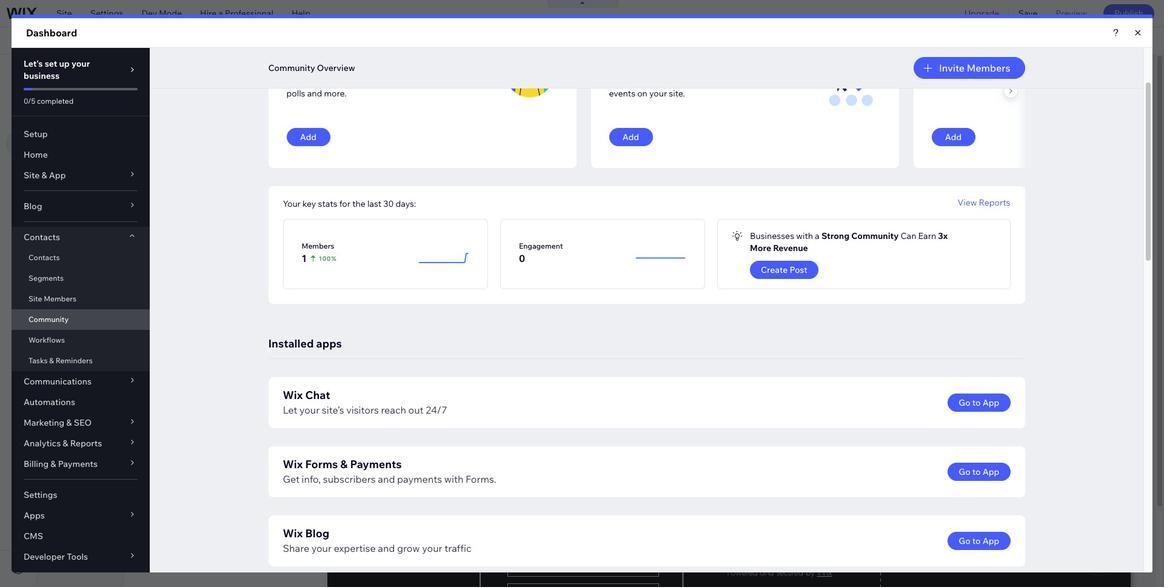 Task type: vqa. For each thing, say whether or not it's contained in the screenshot.
Signup
no



Task type: describe. For each thing, give the bounding box(es) containing it.
pages for site
[[72, 66, 101, 78]]

a
[[218, 8, 223, 19]]

save
[[1018, 8, 1038, 19]]

https://www.wix.com/mysite
[[209, 35, 319, 46]]

professional
[[225, 8, 273, 19]]

preview
[[1056, 8, 1087, 19]]

https://www.wix.com/mysite connect your domain
[[209, 35, 411, 46]]

save button
[[1009, 0, 1047, 27]]

hire
[[200, 8, 217, 19]]

blog
[[138, 98, 157, 109]]

1 horizontal spatial menu
[[122, 66, 149, 78]]

site for site menu
[[52, 98, 67, 109]]

help
[[292, 8, 310, 19]]

your
[[361, 35, 378, 46]]

and
[[103, 66, 120, 78]]

upgrade
[[965, 8, 1000, 19]]

connect
[[325, 35, 359, 46]]

preview button
[[1047, 0, 1096, 27]]

domain
[[380, 35, 411, 46]]

tools
[[1068, 35, 1089, 46]]



Task type: locate. For each thing, give the bounding box(es) containing it.
1 vertical spatial pages
[[159, 98, 183, 109]]

1 horizontal spatial pages
[[159, 98, 183, 109]]

site
[[56, 8, 72, 19], [52, 66, 70, 78], [52, 98, 67, 109]]

site up blog
[[56, 8, 72, 19]]

menu
[[122, 66, 149, 78], [69, 98, 92, 109]]

site pages and menu
[[52, 66, 149, 78]]

search button
[[1100, 27, 1164, 54]]

pages
[[72, 66, 101, 78], [159, 98, 183, 109]]

site menu
[[52, 98, 92, 109]]

0 vertical spatial site
[[56, 8, 72, 19]]

100% button
[[992, 27, 1042, 54]]

100%
[[1012, 35, 1033, 46]]

settings
[[90, 8, 123, 19]]

0 horizontal spatial menu
[[69, 98, 92, 109]]

site for site
[[56, 8, 72, 19]]

1 vertical spatial site
[[52, 66, 70, 78]]

publish
[[1115, 8, 1144, 19]]

0 vertical spatial pages
[[72, 66, 101, 78]]

dev
[[142, 8, 157, 19]]

tools button
[[1042, 27, 1100, 54]]

2 vertical spatial site
[[52, 98, 67, 109]]

mode
[[159, 8, 182, 19]]

site down site pages and menu
[[52, 98, 67, 109]]

menu right and
[[122, 66, 149, 78]]

dev mode
[[142, 8, 182, 19]]

menu down site pages and menu
[[69, 98, 92, 109]]

site for site pages and menu
[[52, 66, 70, 78]]

site down blog
[[52, 66, 70, 78]]

publish button
[[1104, 4, 1155, 22]]

pages right blog
[[159, 98, 183, 109]]

pages left and
[[72, 66, 101, 78]]

1 vertical spatial menu
[[69, 98, 92, 109]]

hire a professional
[[200, 8, 273, 19]]

blog pages
[[138, 98, 183, 109]]

0 horizontal spatial pages
[[72, 66, 101, 78]]

blog
[[46, 35, 70, 46]]

pages for blog
[[159, 98, 183, 109]]

0 vertical spatial menu
[[122, 66, 149, 78]]

search
[[1126, 35, 1153, 46]]



